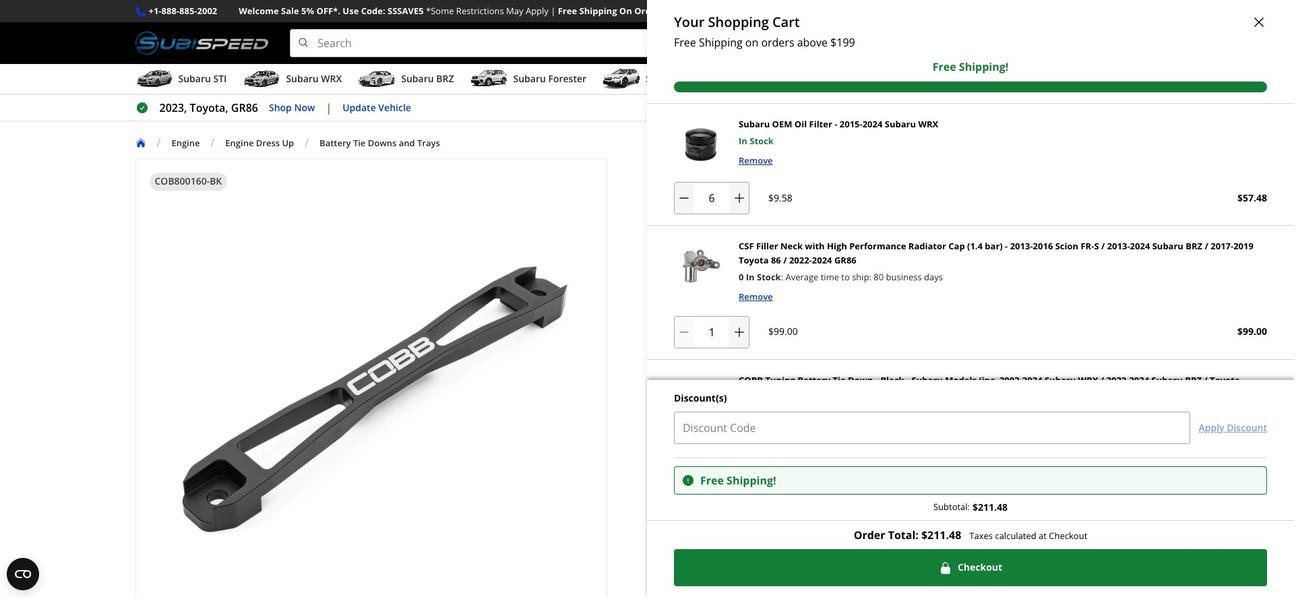 Task type: locate. For each thing, give the bounding box(es) containing it.
empty star image
[[683, 208, 695, 220]]

1 horizontal spatial empty star image
[[695, 208, 707, 220]]

1 empty star image from the left
[[671, 208, 683, 220]]

increment image
[[733, 191, 746, 205], [733, 326, 746, 339]]

1 decrement image from the top
[[678, 191, 691, 205]]

1 vertical spatial increment image
[[733, 326, 746, 339]]

decrement image
[[678, 191, 691, 205], [678, 326, 691, 339]]

cobb tuning image
[[674, 373, 728, 427]]

2 decrement image from the top
[[678, 326, 691, 339]]

1 increment image from the top
[[733, 191, 746, 205]]

0 horizontal spatial empty star image
[[671, 208, 683, 220]]

1 vertical spatial decrement image
[[678, 326, 691, 339]]

2 empty star image from the left
[[695, 208, 707, 220]]

empty star image
[[671, 208, 683, 220], [695, 208, 707, 220]]

dialog
[[647, 0, 1295, 597]]

open widget image
[[7, 558, 39, 591]]

increment image for csf8044 the all-aluminum filler neck will include a high-pressure radiator cap to fit the subaru brz., image
[[733, 326, 746, 339]]

None number field
[[674, 182, 750, 214], [674, 316, 750, 348], [674, 182, 750, 214], [674, 316, 750, 348]]

Discount Code field
[[674, 412, 1191, 444]]

2 increment image from the top
[[733, 326, 746, 339]]

0 vertical spatial increment image
[[733, 191, 746, 205]]

0 vertical spatial decrement image
[[678, 191, 691, 205]]



Task type: describe. For each thing, give the bounding box(es) containing it.
increment image for sub15208aa170 oem subaru oil filter - 2015-2020 wrx, image
[[733, 191, 746, 205]]

decrement image for sub15208aa170 oem subaru oil filter - 2015-2020 wrx, image
[[678, 191, 691, 205]]

csf8044 the all-aluminum filler neck will include a high-pressure radiator cap to fit the subaru brz., image
[[674, 239, 728, 293]]

sub15208aa170 oem subaru oil filter - 2015-2020 wrx, image
[[674, 117, 728, 171]]

search input field
[[290, 29, 1066, 57]]

decrement image for csf8044 the all-aluminum filler neck will include a high-pressure radiator cap to fit the subaru brz., image
[[678, 326, 691, 339]]



Task type: vqa. For each thing, say whether or not it's contained in the screenshot.
a subaru forester Thumbnail Image
no



